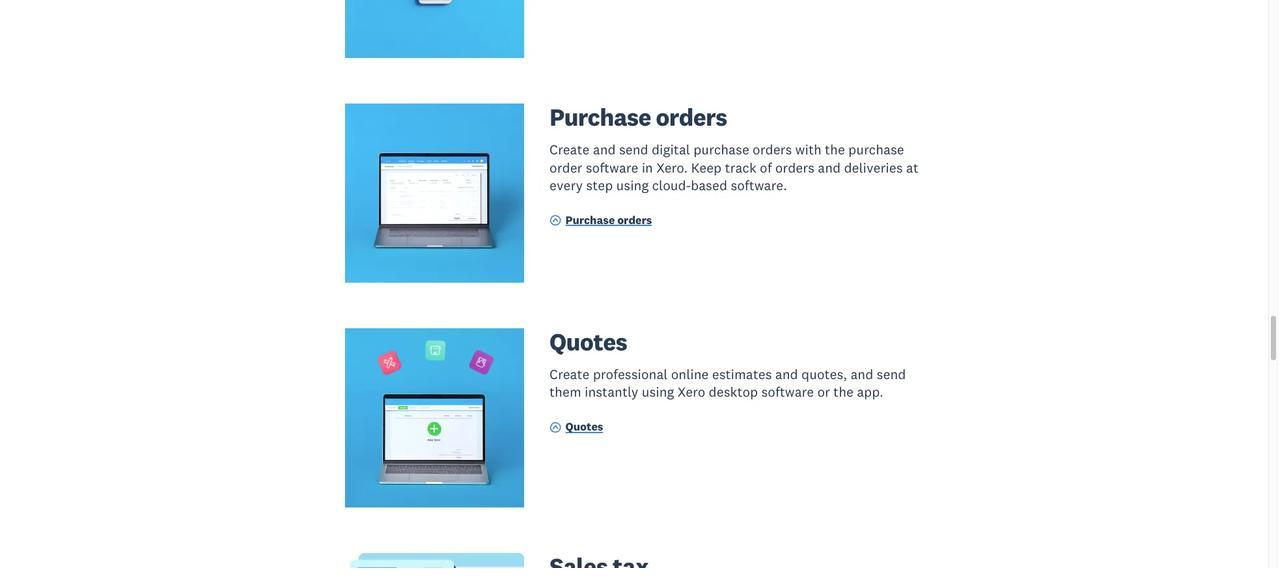 Task type: describe. For each thing, give the bounding box(es) containing it.
using inside create and send digital purchase orders with the purchase order software in xero. keep track of orders and deliveries at every step using cloud-based software.
[[617, 176, 649, 194]]

purchase orders button
[[550, 212, 652, 230]]

purchase inside purchase orders button
[[566, 213, 615, 227]]

and up step
[[593, 141, 616, 158]]

0 vertical spatial purchase orders
[[550, 102, 727, 132]]

order
[[550, 159, 583, 176]]

quotes,
[[802, 366, 848, 383]]

quotes inside quotes button
[[566, 420, 604, 434]]

step
[[587, 176, 613, 194]]

create for quotes
[[550, 366, 590, 383]]

quotes button
[[550, 419, 604, 437]]

instantly
[[585, 383, 639, 401]]

create for purchase orders
[[550, 141, 590, 158]]

and down the with
[[818, 159, 841, 176]]

online
[[672, 366, 709, 383]]

orders inside button
[[618, 213, 652, 227]]

purchase orders inside button
[[566, 213, 652, 227]]

software.
[[731, 176, 788, 194]]

or
[[818, 383, 831, 401]]

0 vertical spatial purchase
[[550, 102, 651, 132]]

send inside create professional online estimates and quotes, and send them instantly using xero desktop software or the app.
[[877, 366, 907, 383]]

digital
[[652, 141, 691, 158]]

at
[[907, 159, 919, 176]]

deliveries
[[845, 159, 903, 176]]



Task type: locate. For each thing, give the bounding box(es) containing it.
purchase up order
[[550, 102, 651, 132]]

purchase
[[550, 102, 651, 132], [566, 213, 615, 227]]

with
[[796, 141, 822, 158]]

1 vertical spatial software
[[762, 383, 814, 401]]

in
[[642, 159, 653, 176]]

the
[[825, 141, 846, 158], [834, 383, 854, 401]]

the right the with
[[825, 141, 846, 158]]

1 horizontal spatial send
[[877, 366, 907, 383]]

0 horizontal spatial software
[[586, 159, 639, 176]]

based
[[691, 176, 728, 194]]

purchase up keep
[[694, 141, 750, 158]]

1 vertical spatial create
[[550, 366, 590, 383]]

software inside create and send digital purchase orders with the purchase order software in xero. keep track of orders and deliveries at every step using cloud-based software.
[[586, 159, 639, 176]]

them
[[550, 383, 582, 401]]

0 vertical spatial create
[[550, 141, 590, 158]]

software inside create professional online estimates and quotes, and send them instantly using xero desktop software or the app.
[[762, 383, 814, 401]]

every
[[550, 176, 583, 194]]

1 vertical spatial quotes
[[566, 420, 604, 434]]

0 vertical spatial the
[[825, 141, 846, 158]]

the inside create professional online estimates and quotes, and send them instantly using xero desktop software or the app.
[[834, 383, 854, 401]]

orders up the of
[[753, 141, 792, 158]]

create up them
[[550, 366, 590, 383]]

using inside create professional online estimates and quotes, and send them instantly using xero desktop software or the app.
[[642, 383, 675, 401]]

0 vertical spatial quotes
[[550, 326, 627, 357]]

purchase orders
[[550, 102, 727, 132], [566, 213, 652, 227]]

orders down in
[[618, 213, 652, 227]]

0 horizontal spatial send
[[619, 141, 649, 158]]

quotes down them
[[566, 420, 604, 434]]

software left or
[[762, 383, 814, 401]]

create and send digital purchase orders with the purchase order software in xero. keep track of orders and deliveries at every step using cloud-based software.
[[550, 141, 919, 194]]

0 vertical spatial send
[[619, 141, 649, 158]]

1 create from the top
[[550, 141, 590, 158]]

software
[[586, 159, 639, 176], [762, 383, 814, 401]]

purchase orders down step
[[566, 213, 652, 227]]

0 vertical spatial software
[[586, 159, 639, 176]]

send inside create and send digital purchase orders with the purchase order software in xero. keep track of orders and deliveries at every step using cloud-based software.
[[619, 141, 649, 158]]

and
[[593, 141, 616, 158], [818, 159, 841, 176], [776, 366, 799, 383], [851, 366, 874, 383]]

orders
[[656, 102, 727, 132], [753, 141, 792, 158], [776, 159, 815, 176], [618, 213, 652, 227]]

purchase down step
[[566, 213, 615, 227]]

create
[[550, 141, 590, 158], [550, 366, 590, 383]]

software up step
[[586, 159, 639, 176]]

create professional online estimates and quotes, and send them instantly using xero desktop software or the app.
[[550, 366, 907, 401]]

desktop
[[709, 383, 759, 401]]

create inside create and send digital purchase orders with the purchase order software in xero. keep track of orders and deliveries at every step using cloud-based software.
[[550, 141, 590, 158]]

using
[[617, 176, 649, 194], [642, 383, 675, 401]]

1 vertical spatial purchase
[[566, 213, 615, 227]]

using down professional
[[642, 383, 675, 401]]

estimates
[[713, 366, 772, 383]]

professional
[[593, 366, 668, 383]]

orders up digital
[[656, 102, 727, 132]]

create inside create professional online estimates and quotes, and send them instantly using xero desktop software or the app.
[[550, 366, 590, 383]]

send up in
[[619, 141, 649, 158]]

using down in
[[617, 176, 649, 194]]

purchase up deliveries
[[849, 141, 905, 158]]

keep
[[692, 159, 722, 176]]

xero.
[[657, 159, 688, 176]]

of
[[760, 159, 772, 176]]

xero
[[678, 383, 706, 401]]

and left "quotes," on the right of page
[[776, 366, 799, 383]]

track
[[725, 159, 757, 176]]

purchase orders up digital
[[550, 102, 727, 132]]

quotes
[[550, 326, 627, 357], [566, 420, 604, 434]]

1 vertical spatial the
[[834, 383, 854, 401]]

0 vertical spatial using
[[617, 176, 649, 194]]

1 vertical spatial purchase orders
[[566, 213, 652, 227]]

create up order
[[550, 141, 590, 158]]

0 horizontal spatial purchase
[[694, 141, 750, 158]]

purchase
[[694, 141, 750, 158], [849, 141, 905, 158]]

2 purchase from the left
[[849, 141, 905, 158]]

1 horizontal spatial purchase
[[849, 141, 905, 158]]

1 horizontal spatial software
[[762, 383, 814, 401]]

quotes up professional
[[550, 326, 627, 357]]

2 create from the top
[[550, 366, 590, 383]]

the right or
[[834, 383, 854, 401]]

cloud-
[[653, 176, 691, 194]]

app.
[[857, 383, 884, 401]]

send up app.
[[877, 366, 907, 383]]

1 purchase from the left
[[694, 141, 750, 158]]

orders down the with
[[776, 159, 815, 176]]

the inside create and send digital purchase orders with the purchase order software in xero. keep track of orders and deliveries at every step using cloud-based software.
[[825, 141, 846, 158]]

send
[[619, 141, 649, 158], [877, 366, 907, 383]]

1 vertical spatial using
[[642, 383, 675, 401]]

and up app.
[[851, 366, 874, 383]]

1 vertical spatial send
[[877, 366, 907, 383]]



Task type: vqa. For each thing, say whether or not it's contained in the screenshot.
topmost Purchase
yes



